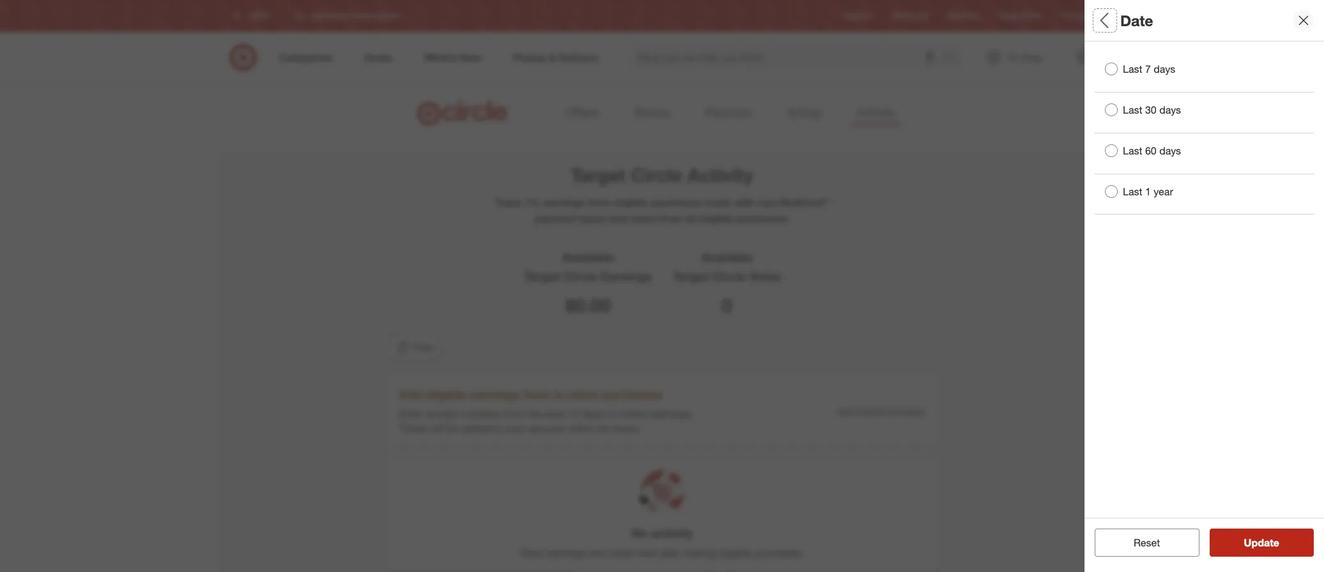 Task type: vqa. For each thing, say whether or not it's contained in the screenshot.
'stock' within FREE SHIPPING * * EXCLUSIONS APPLY. IN STOCK AT  BATON ROUGE SIEGEN READY WITHIN 2 HOURS WITH PICKUP
no



Task type: describe. For each thing, give the bounding box(es) containing it.
your
[[506, 423, 526, 435]]

filter
[[413, 341, 435, 354]]

no
[[632, 526, 648, 541]]

reset button for all filters dialog
[[1096, 529, 1200, 557]]

target up types at the top
[[571, 164, 626, 187]]

store
[[569, 387, 599, 402]]

eligible inside 'no activity track earnings and votes here after making eligible purchases.'
[[720, 547, 752, 560]]

be
[[447, 423, 459, 435]]

registry link
[[843, 10, 872, 21]]

7
[[1146, 63, 1152, 75]]

and inside track 1% earnings from eligible purchases made with non-redcard™ payment types and votes from all eligible purchases.
[[610, 212, 628, 225]]

missed
[[857, 406, 886, 417]]

here
[[637, 547, 657, 560]]

and inside 'no activity track earnings and votes here after making eligible purchases.'
[[589, 547, 606, 560]]

update button for reset button for date dialog
[[1210, 529, 1315, 557]]

these
[[399, 423, 427, 435]]

last 30 days
[[1124, 103, 1182, 116]]

collect
[[619, 408, 649, 421]]

target circle activity
[[571, 164, 754, 187]]

add for missed
[[838, 406, 855, 417]]

target inside available target circle votes
[[673, 269, 709, 284]]

last for last 60 days
[[1124, 144, 1143, 157]]

available target circle votes
[[673, 250, 782, 284]]

date button
[[1101, 65, 1310, 80]]

circle up track 1% earnings from eligible purchases made with non-redcard™ payment types and votes from all eligible purchases.
[[631, 164, 683, 187]]

added
[[462, 423, 491, 435]]

last for last 7 days
[[1124, 63, 1143, 75]]

purchases. inside 'no activity track earnings and votes here after making eligible purchases.'
[[755, 547, 805, 560]]

all filters dialog
[[1085, 0, 1325, 573]]

voting link
[[783, 101, 827, 125]]

will
[[430, 423, 444, 435]]

Last 1 year radio
[[1106, 185, 1119, 198]]

add eligible earnings from in-store purchases enter receipt numbers from the past 14 days to collect earnings. these will be added to your account within 24 hours.
[[399, 387, 694, 435]]

hours.
[[612, 423, 641, 435]]

target right redcard
[[1000, 11, 1021, 21]]

date inside dialog
[[1121, 11, 1154, 29]]

activity link
[[852, 101, 902, 125]]

0
[[722, 294, 733, 317]]

redcard™
[[781, 196, 829, 209]]

earnings for eligible
[[470, 387, 520, 402]]

bonus
[[635, 105, 670, 120]]

within
[[569, 423, 595, 435]]

reset for date dialog
[[1135, 537, 1161, 550]]

year
[[1155, 185, 1174, 198]]

earnings for 1%
[[543, 196, 585, 209]]

past
[[545, 408, 565, 421]]

purchases. inside track 1% earnings from eligible purchases made with non-redcard™ payment types and votes from all eligible purchases.
[[737, 212, 790, 225]]

redcard link
[[949, 10, 980, 21]]

making
[[684, 547, 717, 560]]

from up the
[[524, 387, 551, 402]]

activity
[[651, 526, 693, 541]]

last for last 1 year
[[1124, 185, 1143, 198]]

earnings.
[[652, 408, 694, 421]]

available target circle earnings
[[525, 250, 652, 284]]

types
[[580, 212, 607, 225]]

update button for reset button associated with all filters dialog
[[1210, 529, 1315, 557]]

made
[[705, 196, 732, 209]]

partners link
[[700, 101, 757, 125]]

find stores
[[1063, 11, 1102, 21]]

earnings
[[601, 269, 652, 284]]

30
[[1146, 103, 1157, 116]]

in-
[[554, 387, 569, 402]]

add missed purchase link
[[838, 405, 926, 418]]

weekly ad
[[892, 11, 928, 21]]

0 horizontal spatial activity
[[688, 164, 754, 187]]

partners
[[706, 105, 752, 120]]

with
[[735, 196, 755, 209]]

date dialog
[[1085, 0, 1325, 573]]

circle inside available target circle earnings
[[564, 269, 598, 284]]

What can we help you find? suggestions appear below search field
[[630, 43, 948, 72]]

eligible down the made
[[699, 212, 734, 225]]

reset button for date dialog
[[1096, 529, 1200, 557]]

non-
[[758, 196, 781, 209]]

enter
[[399, 408, 423, 421]]

bonus link
[[630, 101, 675, 125]]

1%
[[525, 196, 540, 209]]



Task type: locate. For each thing, give the bounding box(es) containing it.
circle up $0.00
[[564, 269, 598, 284]]

1 vertical spatial add
[[838, 406, 855, 417]]

reset
[[1135, 537, 1161, 550], [1135, 537, 1161, 550]]

reset inside all filters dialog
[[1135, 537, 1161, 550]]

days right '60'
[[1160, 144, 1182, 157]]

eligible down target circle activity
[[614, 196, 648, 209]]

activity
[[857, 105, 897, 120], [688, 164, 754, 187]]

update button inside all filters dialog
[[1210, 529, 1315, 557]]

all
[[685, 212, 696, 225]]

update inside all filters dialog
[[1245, 537, 1280, 550]]

date right all in the top of the page
[[1121, 11, 1154, 29]]

0 horizontal spatial and
[[589, 547, 606, 560]]

redcard
[[949, 11, 980, 21]]

2 vertical spatial earnings
[[547, 547, 586, 560]]

2 available from the left
[[702, 250, 753, 265]]

days for last 60 days
[[1160, 144, 1182, 157]]

add inside add eligible earnings from in-store purchases enter receipt numbers from the past 14 days to collect earnings. these will be added to your account within 24 hours.
[[399, 387, 422, 402]]

purchases
[[651, 196, 702, 209], [602, 387, 663, 402]]

1 vertical spatial earnings
[[470, 387, 520, 402]]

numbers
[[461, 408, 501, 421]]

track
[[496, 196, 522, 209], [520, 547, 544, 560]]

add up enter
[[399, 387, 422, 402]]

filters
[[1117, 10, 1157, 28]]

earnings inside 'no activity track earnings and votes here after making eligible purchases.'
[[547, 547, 586, 560]]

date up type
[[1101, 66, 1122, 78]]

receipt
[[426, 408, 458, 421]]

update button inside date dialog
[[1210, 529, 1315, 557]]

4 last from the top
[[1124, 185, 1143, 198]]

1 vertical spatial to
[[494, 423, 503, 435]]

eligible right making
[[720, 547, 752, 560]]

1 horizontal spatial to
[[607, 408, 616, 421]]

activity inside activity link
[[857, 105, 897, 120]]

add missed purchase
[[838, 406, 926, 417]]

last 60 days
[[1124, 144, 1182, 157]]

1 vertical spatial purchases
[[602, 387, 663, 402]]

0 vertical spatial votes
[[631, 212, 657, 225]]

circle
[[1023, 11, 1043, 21], [631, 164, 683, 187], [564, 269, 598, 284], [713, 269, 746, 284]]

1 vertical spatial track
[[520, 547, 544, 560]]

registry
[[843, 11, 872, 21]]

available inside available target circle earnings
[[563, 250, 614, 265]]

reset for all filters dialog
[[1135, 537, 1161, 550]]

Last 7 days radio
[[1106, 63, 1119, 76]]

target circle
[[1000, 11, 1043, 21]]

1 vertical spatial and
[[589, 547, 606, 560]]

3 last from the top
[[1124, 144, 1143, 157]]

available up votes on the right of the page
[[702, 250, 753, 265]]

1 available from the left
[[563, 250, 614, 265]]

weekly ad link
[[892, 10, 928, 21]]

update inside date dialog
[[1245, 537, 1280, 550]]

no activity track earnings and votes here after making eligible purchases.
[[520, 526, 805, 560]]

track inside track 1% earnings from eligible purchases made with non-redcard™ payment types and votes from all eligible purchases.
[[496, 196, 522, 209]]

to up the 24 at the bottom left of the page
[[607, 408, 616, 421]]

track inside 'no activity track earnings and votes here after making eligible purchases.'
[[520, 547, 544, 560]]

votes left here at the left bottom of the page
[[609, 547, 634, 560]]

0 horizontal spatial add
[[399, 387, 422, 402]]

1 vertical spatial activity
[[688, 164, 754, 187]]

offers link
[[561, 101, 604, 125]]

target down payment
[[525, 269, 561, 284]]

target
[[1000, 11, 1021, 21], [571, 164, 626, 187], [525, 269, 561, 284], [673, 269, 709, 284]]

reset button
[[1096, 529, 1200, 557], [1096, 529, 1200, 557]]

circle left find at the right top
[[1023, 11, 1043, 21]]

votes inside 'no activity track earnings and votes here after making eligible purchases.'
[[609, 547, 634, 560]]

1 vertical spatial purchases.
[[755, 547, 805, 560]]

available for $0.00
[[563, 250, 614, 265]]

stores
[[1080, 11, 1102, 21]]

add
[[399, 387, 422, 402], [838, 406, 855, 417]]

to left your
[[494, 423, 503, 435]]

days up the 24 at the bottom left of the page
[[582, 408, 604, 421]]

0 vertical spatial add
[[399, 387, 422, 402]]

purchases up collect
[[602, 387, 663, 402]]

last 1 year
[[1124, 185, 1174, 198]]

type button
[[1101, 101, 1310, 115]]

reset inside date dialog
[[1135, 537, 1161, 550]]

the
[[528, 408, 543, 421]]

1 horizontal spatial and
[[610, 212, 628, 225]]

1
[[1146, 185, 1152, 198]]

votes inside track 1% earnings from eligible purchases made with non-redcard™ payment types and votes from all eligible purchases.
[[631, 212, 657, 225]]

last
[[1124, 63, 1143, 75], [1124, 103, 1143, 116], [1124, 144, 1143, 157], [1124, 185, 1143, 198]]

circle inside available target circle votes
[[713, 269, 746, 284]]

all
[[1096, 10, 1113, 28]]

type
[[1101, 101, 1122, 114]]

eligible inside add eligible earnings from in-store purchases enter receipt numbers from the past 14 days to collect earnings. these will be added to your account within 24 hours.
[[426, 387, 467, 402]]

available down types at the top
[[563, 250, 614, 265]]

0 vertical spatial and
[[610, 212, 628, 225]]

votes left all
[[631, 212, 657, 225]]

to
[[607, 408, 616, 421], [494, 423, 503, 435]]

votes
[[631, 212, 657, 225], [609, 547, 634, 560]]

weekly
[[892, 11, 917, 21]]

from up your
[[504, 408, 525, 421]]

Last 30 days radio
[[1106, 104, 1119, 116]]

circle up 0
[[713, 269, 746, 284]]

track 1% earnings from eligible purchases made with non-redcard™ payment types and votes from all eligible purchases.
[[496, 196, 829, 225]]

last left 1
[[1124, 185, 1143, 198]]

last for last 30 days
[[1124, 103, 1143, 116]]

days right 30
[[1160, 103, 1182, 116]]

ad
[[919, 11, 928, 21]]

2 last from the top
[[1124, 103, 1143, 116]]

available inside available target circle votes
[[702, 250, 753, 265]]

purchases inside add eligible earnings from in-store purchases enter receipt numbers from the past 14 days to collect earnings. these will be added to your account within 24 hours.
[[602, 387, 663, 402]]

0 vertical spatial to
[[607, 408, 616, 421]]

eligible up receipt
[[426, 387, 467, 402]]

purchases.
[[737, 212, 790, 225], [755, 547, 805, 560]]

1 horizontal spatial activity
[[857, 105, 897, 120]]

days for last 7 days
[[1155, 63, 1176, 75]]

1 horizontal spatial add
[[838, 406, 855, 417]]

and
[[610, 212, 628, 225], [589, 547, 606, 560]]

last left 7
[[1124, 63, 1143, 75]]

votes
[[750, 269, 782, 284]]

Last 60 days radio
[[1106, 145, 1119, 157]]

target circle logo image
[[415, 100, 512, 127]]

0 horizontal spatial available
[[563, 250, 614, 265]]

and right types at the top
[[610, 212, 628, 225]]

add for eligible
[[399, 387, 422, 402]]

eligible
[[614, 196, 648, 209], [699, 212, 734, 225], [426, 387, 467, 402], [720, 547, 752, 560]]

14
[[568, 408, 580, 421]]

1 horizontal spatial available
[[702, 250, 753, 265]]

days right 7
[[1155, 63, 1176, 75]]

update button
[[1210, 529, 1315, 557], [1210, 529, 1315, 557]]

0 vertical spatial earnings
[[543, 196, 585, 209]]

days
[[1155, 63, 1176, 75], [1160, 103, 1182, 116], [1160, 144, 1182, 157], [582, 408, 604, 421]]

last left '60'
[[1124, 144, 1143, 157]]

search
[[939, 52, 970, 65]]

0 vertical spatial date
[[1121, 11, 1154, 29]]

voting
[[788, 105, 821, 120]]

offers
[[566, 105, 599, 120]]

account
[[529, 423, 566, 435]]

from up types at the top
[[588, 196, 611, 209]]

from left all
[[660, 212, 682, 225]]

update for date dialog
[[1245, 537, 1280, 550]]

after
[[660, 547, 681, 560]]

24
[[598, 423, 610, 435]]

target inside available target circle earnings
[[525, 269, 561, 284]]

0 vertical spatial activity
[[857, 105, 897, 120]]

find stores link
[[1063, 10, 1102, 21]]

1 vertical spatial date
[[1101, 66, 1122, 78]]

1 last from the top
[[1124, 63, 1143, 75]]

0 vertical spatial track
[[496, 196, 522, 209]]

0 horizontal spatial to
[[494, 423, 503, 435]]

all filters
[[1096, 10, 1157, 28]]

purchase
[[889, 406, 926, 417]]

filter button
[[386, 333, 443, 362]]

target circle link
[[1000, 10, 1043, 21]]

days for last 30 days
[[1160, 103, 1182, 116]]

purchases up all
[[651, 196, 702, 209]]

$0.00
[[566, 294, 611, 317]]

from
[[588, 196, 611, 209], [660, 212, 682, 225], [524, 387, 551, 402], [504, 408, 525, 421]]

and left here at the left bottom of the page
[[589, 547, 606, 560]]

days inside add eligible earnings from in-store purchases enter receipt numbers from the past 14 days to collect earnings. these will be added to your account within 24 hours.
[[582, 408, 604, 421]]

available for 0
[[702, 250, 753, 265]]

update for all filters dialog
[[1245, 537, 1280, 550]]

0 vertical spatial purchases
[[651, 196, 702, 209]]

1 vertical spatial votes
[[609, 547, 634, 560]]

payment
[[535, 212, 577, 225]]

date inside button
[[1101, 66, 1122, 78]]

available
[[563, 250, 614, 265], [702, 250, 753, 265]]

target down all
[[673, 269, 709, 284]]

purchases inside track 1% earnings from eligible purchases made with non-redcard™ payment types and votes from all eligible purchases.
[[651, 196, 702, 209]]

earnings inside add eligible earnings from in-store purchases enter receipt numbers from the past 14 days to collect earnings. these will be added to your account within 24 hours.
[[470, 387, 520, 402]]

0 vertical spatial purchases.
[[737, 212, 790, 225]]

60
[[1146, 144, 1157, 157]]

earnings inside track 1% earnings from eligible purchases made with non-redcard™ payment types and votes from all eligible purchases.
[[543, 196, 585, 209]]

earnings
[[543, 196, 585, 209], [470, 387, 520, 402], [547, 547, 586, 560]]

find
[[1063, 11, 1078, 21]]

last 7 days
[[1124, 63, 1176, 75]]

add left the missed
[[838, 406, 855, 417]]

circle inside target circle link
[[1023, 11, 1043, 21]]

last left 30
[[1124, 103, 1143, 116]]

search button
[[939, 43, 970, 74]]



